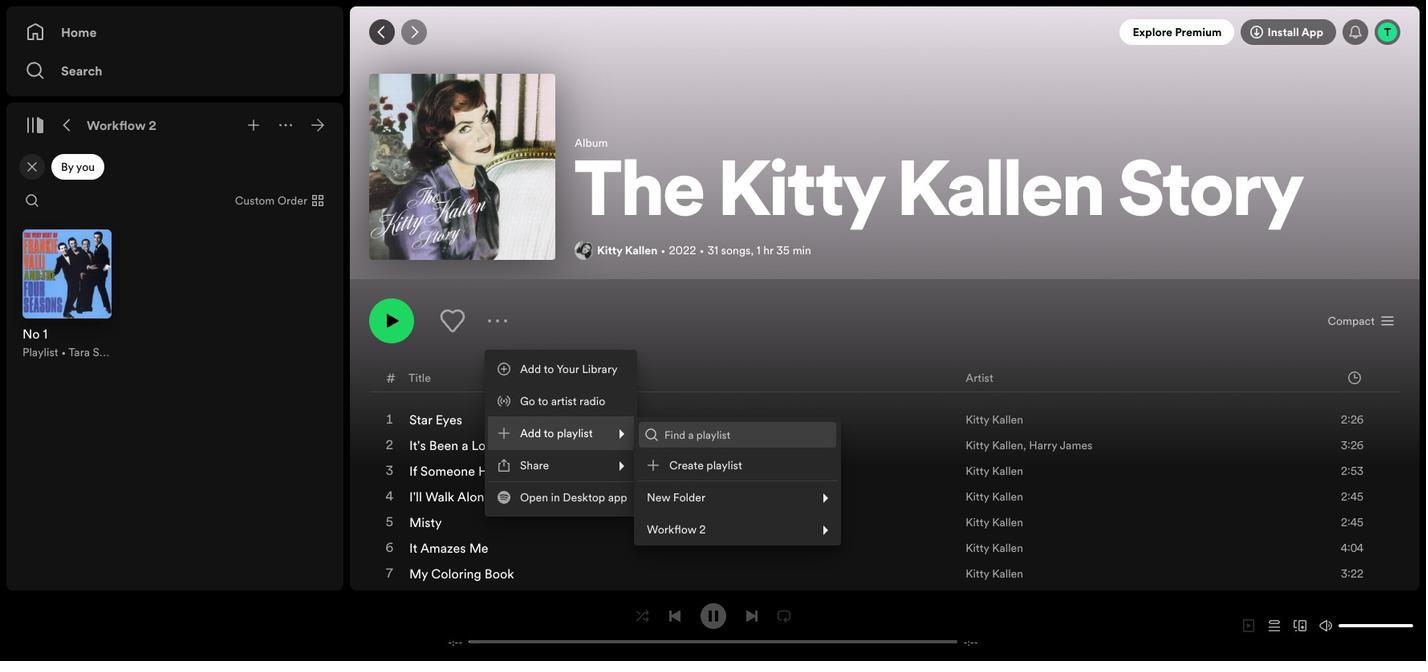 Task type: locate. For each thing, give the bounding box(es) containing it.
workflow inside button
[[87, 116, 146, 134]]

kitty kallen for amazes
[[966, 540, 1023, 556]]

next image
[[745, 609, 758, 622]]

workflow
[[87, 116, 146, 134], [647, 522, 696, 538]]

0 horizontal spatial workflow 2
[[87, 116, 157, 134]]

2:45 up 4:04
[[1341, 514, 1363, 530]]

1 vertical spatial ,
[[1023, 437, 1026, 453]]

0 vertical spatial 2:45
[[1341, 489, 1363, 505]]

Disable repeat checkbox
[[771, 603, 796, 629]]

eyes
[[436, 411, 462, 429]]

menu
[[485, 350, 841, 546]]

1 horizontal spatial :-
[[967, 635, 974, 649]]

amazes
[[420, 539, 466, 557]]

1 horizontal spatial 2
[[699, 522, 706, 538]]

1 vertical spatial workflow
[[647, 522, 696, 538]]

2 2:45 from the top
[[1341, 514, 1363, 530]]

kitty for if someone had told me
[[966, 463, 989, 479]]

me
[[533, 462, 552, 480], [469, 539, 488, 557]]

2 for workflow 2 dropdown button
[[699, 522, 706, 538]]

, left 1 on the top right of the page
[[751, 242, 754, 258]]

kallen
[[898, 157, 1105, 234], [625, 242, 658, 258], [992, 412, 1023, 428], [992, 437, 1023, 453], [992, 463, 1023, 479], [992, 489, 1023, 505], [992, 514, 1023, 530], [992, 540, 1023, 556], [992, 566, 1023, 582]]

alone
[[457, 488, 491, 506]]

playlist •
[[22, 344, 69, 360]]

1 vertical spatial me
[[469, 539, 488, 557]]

go to artist radio
[[520, 393, 605, 409]]

workflow 2 for workflow 2 button
[[87, 116, 157, 134]]

workflow 2 down new folder
[[647, 522, 706, 538]]

0 vertical spatial ,
[[751, 242, 754, 258]]

kitty for star eyes
[[966, 412, 989, 428]]

kitty kallen link for i'll walk alone
[[966, 489, 1023, 505]]

-:--
[[448, 635, 462, 649], [964, 635, 978, 649]]

it's been a long, long time (with harry james & his orchestra) link
[[409, 437, 774, 454]]

1 horizontal spatial -:--
[[964, 635, 978, 649]]

2
[[149, 116, 157, 134], [699, 522, 706, 538]]

1 horizontal spatial playlist
[[706, 457, 742, 473]]

add up go
[[520, 361, 541, 377]]

None search field
[[639, 422, 836, 448]]

None search field
[[19, 188, 45, 213]]

group containing playlist
[[13, 220, 121, 370]]

the kitty kallen story image
[[369, 74, 555, 260]]

kallen for it amazes me
[[992, 540, 1023, 556]]

kallen for if someone had told me
[[992, 463, 1023, 479]]

workflow 2 inside workflow 2 button
[[87, 116, 157, 134]]

kitty
[[719, 157, 884, 234], [597, 242, 622, 258], [966, 412, 989, 428], [966, 437, 989, 453], [966, 463, 989, 479], [966, 489, 989, 505], [966, 514, 989, 530], [966, 540, 989, 556], [966, 566, 989, 582]]

playlist inside dropdown button
[[557, 425, 593, 441]]

long,
[[471, 437, 504, 454]]

2 vertical spatial to
[[544, 425, 554, 441]]

story
[[1118, 157, 1304, 234]]

new
[[647, 490, 670, 506]]

1 horizontal spatial ,
[[1023, 437, 1026, 453]]

kitty for it amazes me
[[966, 540, 989, 556]]

# row
[[370, 364, 1400, 392]]

harry
[[603, 437, 635, 454], [1029, 437, 1057, 453]]

kitty kallen for walk
[[966, 489, 1023, 505]]

radio
[[579, 393, 605, 409]]

duration image
[[1348, 371, 1361, 384]]

0 horizontal spatial 2
[[149, 116, 157, 134]]

0 vertical spatial workflow 2
[[87, 116, 157, 134]]

duration element
[[1348, 371, 1361, 384]]

kitty kallen link for my coloring book
[[966, 566, 1023, 582]]

add to your library
[[520, 361, 618, 377]]

2:45 down 2:53 at the bottom right of page
[[1341, 489, 1363, 505]]

desktop
[[563, 490, 605, 506]]

kallen inside album the kitty kallen story
[[898, 157, 1105, 234]]

0 horizontal spatial james
[[638, 437, 676, 454]]

to inside button
[[538, 393, 548, 409]]

custom
[[235, 193, 275, 209]]

workflow 2 up you
[[87, 116, 157, 134]]

,
[[751, 242, 754, 258], [1023, 437, 1026, 453]]

kitty kallen image
[[575, 241, 594, 260]]

been
[[429, 437, 458, 454]]

1 - from the left
[[448, 635, 452, 649]]

:-
[[452, 635, 459, 649], [967, 635, 974, 649]]

add inside button
[[520, 361, 541, 377]]

0 horizontal spatial :-
[[452, 635, 459, 649]]

james
[[638, 437, 676, 454], [1060, 437, 1093, 453]]

workflow for workflow 2 button
[[87, 116, 146, 134]]

kitty kallen link for star eyes
[[966, 412, 1023, 428]]

1 cell from the left
[[384, 587, 396, 612]]

go forward image
[[408, 26, 421, 39]]

2 cell from the left
[[409, 587, 953, 612]]

0 vertical spatial me
[[533, 462, 552, 480]]

by
[[61, 159, 74, 175]]

0 horizontal spatial -:--
[[448, 635, 462, 649]]

playlist
[[557, 425, 593, 441], [706, 457, 742, 473]]

time
[[539, 437, 568, 454]]

2:45 for misty
[[1341, 514, 1363, 530]]

app
[[608, 490, 627, 506]]

workflow 2 inside workflow 2 dropdown button
[[647, 522, 706, 538]]

kitty kallen link for it amazes me
[[966, 540, 1023, 556]]

2:26 cell
[[1250, 407, 1386, 433]]

search in your library image
[[26, 194, 39, 207]]

star
[[409, 411, 432, 429]]

1 horizontal spatial workflow
[[647, 522, 696, 538]]

, inside the kitty kallen story grid
[[1023, 437, 1026, 453]]

workflow down new folder
[[647, 522, 696, 538]]

workflow up you
[[87, 116, 146, 134]]

workflow inside dropdown button
[[647, 522, 696, 538]]

to for artist
[[538, 393, 548, 409]]

playlist
[[22, 344, 58, 360]]

1 horizontal spatial workflow 2
[[647, 522, 706, 538]]

cell
[[384, 587, 396, 612], [409, 587, 953, 612], [966, 587, 1237, 612], [1250, 587, 1386, 612]]

1 horizontal spatial james
[[1060, 437, 1093, 453]]

kallen for i'll walk alone
[[992, 489, 1023, 505]]

31
[[707, 242, 718, 258]]

0 horizontal spatial playlist
[[557, 425, 593, 441]]

2 for workflow 2 button
[[149, 116, 157, 134]]

1 2:45 from the top
[[1341, 489, 1363, 505]]

0 vertical spatial add
[[520, 361, 541, 377]]

to right go
[[538, 393, 548, 409]]

kitty for misty
[[966, 514, 989, 530]]

1 -:-- from the left
[[448, 635, 462, 649]]

kitty for my coloring book
[[966, 566, 989, 582]]

, for kallen
[[1023, 437, 1026, 453]]

new folder button
[[637, 481, 838, 514]]

1 horizontal spatial harry
[[1029, 437, 1057, 453]]

someone
[[420, 462, 475, 480]]

library
[[582, 361, 618, 377]]

1 vertical spatial 2
[[699, 522, 706, 538]]

playlist inside button
[[706, 457, 742, 473]]

connect to a device image
[[1294, 620, 1306, 632]]

1
[[757, 242, 761, 258]]

i'll walk alone link
[[409, 488, 491, 506]]

0 vertical spatial to
[[544, 361, 554, 377]]

0 horizontal spatial workflow
[[87, 116, 146, 134]]

2 - from the left
[[459, 635, 462, 649]]

min
[[793, 242, 811, 258]]

2:26
[[1341, 412, 1363, 428]]

me right told
[[533, 462, 552, 480]]

2 add from the top
[[520, 425, 541, 441]]

1 vertical spatial workflow 2
[[647, 522, 706, 538]]

0 vertical spatial 2
[[149, 116, 157, 134]]

hr
[[763, 242, 773, 258]]

1 vertical spatial 2:45
[[1341, 514, 1363, 530]]

i'll walk alone
[[409, 488, 491, 506]]

it amazes me
[[409, 539, 488, 557]]

had
[[478, 462, 502, 480]]

add for add to your library
[[520, 361, 541, 377]]

2 down search link
[[149, 116, 157, 134]]

Compact button
[[1321, 308, 1400, 334]]

add inside dropdown button
[[520, 425, 541, 441]]

to inside dropdown button
[[544, 425, 554, 441]]

1 vertical spatial playlist
[[706, 457, 742, 473]]

add for add to playlist
[[520, 425, 541, 441]]

to left your in the bottom left of the page
[[544, 361, 554, 377]]

open
[[520, 490, 548, 506]]

to right long
[[544, 425, 554, 441]]

his
[[691, 437, 710, 454]]

open in desktop app
[[520, 490, 627, 506]]

kallen for misty
[[992, 514, 1023, 530]]

add down go
[[520, 425, 541, 441]]

1 vertical spatial to
[[538, 393, 548, 409]]

1 vertical spatial add
[[520, 425, 541, 441]]

book
[[485, 565, 514, 583]]

0 vertical spatial workflow
[[87, 116, 146, 134]]

kitty kallen
[[597, 242, 658, 258], [966, 412, 1023, 428], [966, 463, 1023, 479], [966, 489, 1023, 505], [966, 514, 1023, 530], [966, 540, 1023, 556], [966, 566, 1023, 582]]

custom order
[[235, 193, 307, 209]]

me up my coloring book
[[469, 539, 488, 557]]

, left harry james link
[[1023, 437, 1026, 453]]

0 horizontal spatial ,
[[751, 242, 754, 258]]

(with
[[571, 437, 600, 454]]

enable shuffle image
[[636, 609, 649, 622]]

2 inside button
[[149, 116, 157, 134]]

2 inside dropdown button
[[699, 522, 706, 538]]

share button
[[488, 449, 634, 481]]

create
[[669, 457, 704, 473]]

0 vertical spatial playlist
[[557, 425, 593, 441]]

group
[[13, 220, 121, 370]]

app
[[1301, 24, 1323, 40]]

1 add from the top
[[520, 361, 541, 377]]

2 down folder
[[699, 522, 706, 538]]

title
[[408, 370, 431, 386]]

to inside button
[[544, 361, 554, 377]]

4:04
[[1341, 540, 1363, 556]]

Custom Order, Grid view field
[[222, 188, 334, 213]]

add
[[520, 361, 541, 377], [520, 425, 541, 441]]

kitty kallen link
[[597, 242, 658, 258], [966, 412, 1023, 428], [966, 437, 1023, 453], [966, 463, 1023, 479], [966, 489, 1023, 505], [966, 514, 1023, 530], [966, 540, 1023, 556], [966, 566, 1023, 582]]



Task type: describe. For each thing, give the bounding box(es) containing it.
t button
[[1375, 19, 1400, 45]]

your
[[557, 361, 579, 377]]

album the kitty kallen story
[[575, 135, 1304, 234]]

Find a playlist field
[[639, 422, 836, 448]]

2:53
[[1341, 463, 1363, 479]]

new folder
[[647, 490, 705, 506]]

what's new image
[[1349, 26, 1362, 39]]

group inside main element
[[13, 220, 121, 370]]

walk
[[425, 488, 454, 506]]

my coloring book
[[409, 565, 514, 583]]

it amazes me link
[[409, 539, 488, 557]]

kitty inside album the kitty kallen story
[[719, 157, 884, 234]]

my
[[409, 565, 428, 583]]

kitty kallen , harry james
[[966, 437, 1093, 453]]

1 horizontal spatial me
[[533, 462, 552, 480]]

3:26 cell
[[1250, 433, 1386, 458]]

3:22
[[1341, 566, 1363, 582]]

1 :- from the left
[[452, 635, 459, 649]]

create playlist
[[669, 457, 742, 473]]

2 :- from the left
[[967, 635, 974, 649]]

home
[[61, 23, 97, 41]]

to for playlist
[[544, 425, 554, 441]]

install
[[1267, 24, 1299, 40]]

artist
[[966, 370, 993, 386]]

songs
[[721, 242, 751, 258]]

none search field inside main element
[[19, 188, 45, 213]]

# column header
[[386, 364, 396, 392]]

add to playlist button
[[488, 417, 634, 449]]

the
[[575, 157, 705, 234]]

in
[[551, 490, 560, 506]]

if someone had told me link
[[409, 462, 552, 480]]

folder
[[673, 490, 705, 506]]

pause image
[[707, 609, 719, 622]]

long
[[507, 437, 536, 454]]

volume high image
[[1319, 620, 1332, 632]]

kitty kallen link for misty
[[966, 514, 1023, 530]]

kallen for star eyes
[[992, 412, 1023, 428]]

compact
[[1328, 313, 1375, 329]]

misty
[[409, 514, 442, 531]]

explore premium button
[[1120, 19, 1235, 45]]

kitty kallen for someone
[[966, 463, 1023, 479]]

menu containing add to your library
[[485, 350, 841, 546]]

main element
[[6, 6, 343, 591]]

35
[[776, 242, 790, 258]]

player controls element
[[430, 603, 996, 649]]

home link
[[26, 16, 324, 48]]

it's been a long, long time (with harry james & his orchestra)
[[409, 437, 774, 454]]

kitty kallen for eyes
[[966, 412, 1023, 428]]

0 horizontal spatial harry
[[603, 437, 635, 454]]

order
[[278, 193, 307, 209]]

previous image
[[668, 609, 681, 622]]

orchestra)
[[713, 437, 774, 454]]

2 -:-- from the left
[[964, 635, 978, 649]]

search
[[61, 62, 102, 79]]

explore premium
[[1133, 24, 1222, 40]]

4 cell from the left
[[1250, 587, 1386, 612]]

my coloring book link
[[409, 565, 514, 583]]

add to your library button
[[488, 353, 634, 385]]

workflow 2 button
[[637, 514, 838, 546]]

By you checkbox
[[51, 154, 104, 180]]

go to artist radio button
[[488, 385, 634, 417]]

a
[[462, 437, 468, 454]]

the kitty kallen story grid
[[351, 363, 1419, 661]]

told
[[505, 462, 529, 480]]

go
[[520, 393, 535, 409]]

0 horizontal spatial me
[[469, 539, 488, 557]]

install app link
[[1241, 19, 1336, 45]]

harry james link
[[1029, 437, 1093, 453]]

it's
[[409, 437, 426, 454]]

you
[[76, 159, 95, 175]]

kitty kallen for coloring
[[966, 566, 1023, 582]]

coloring
[[431, 565, 481, 583]]

#
[[386, 369, 396, 386]]

star eyes link
[[409, 411, 462, 429]]

31 songs , 1 hr 35 min
[[707, 242, 811, 258]]

install app
[[1267, 24, 1323, 40]]

workflow 2 for workflow 2 dropdown button
[[647, 522, 706, 538]]

, for songs
[[751, 242, 754, 258]]

top bar and user menu element
[[350, 6, 1420, 58]]

to for your
[[544, 361, 554, 377]]

star eyes
[[409, 411, 462, 429]]

it
[[409, 539, 417, 557]]

disable repeat image
[[777, 609, 790, 622]]

album
[[575, 135, 608, 151]]

clear filters image
[[26, 160, 39, 173]]

by you
[[61, 159, 95, 175]]

add to playlist
[[520, 425, 593, 441]]

2:45 for i'll walk alone
[[1341, 489, 1363, 505]]

explore
[[1133, 24, 1172, 40]]

workflow for workflow 2 dropdown button
[[647, 522, 696, 538]]

workflow 2 button
[[83, 112, 160, 138]]

i'll
[[409, 488, 422, 506]]

t
[[1384, 24, 1391, 40]]

4 - from the left
[[974, 635, 978, 649]]

share
[[520, 457, 549, 473]]

3:26
[[1341, 437, 1363, 453]]

&
[[679, 437, 688, 454]]

misty link
[[409, 514, 442, 531]]

search link
[[26, 55, 324, 87]]

if
[[409, 462, 417, 480]]

create playlist button
[[637, 449, 838, 481]]

•
[[61, 344, 66, 360]]

3 cell from the left
[[966, 587, 1237, 612]]

kitty kallen link for if someone had told me
[[966, 463, 1023, 479]]

go back image
[[376, 26, 388, 39]]

kallen for my coloring book
[[992, 566, 1023, 582]]

open in desktop app button
[[488, 481, 634, 514]]

3 - from the left
[[964, 635, 967, 649]]

kitty for i'll walk alone
[[966, 489, 989, 505]]



Task type: vqa. For each thing, say whether or not it's contained in the screenshot.
31 songs , 1 hr 35 min
yes



